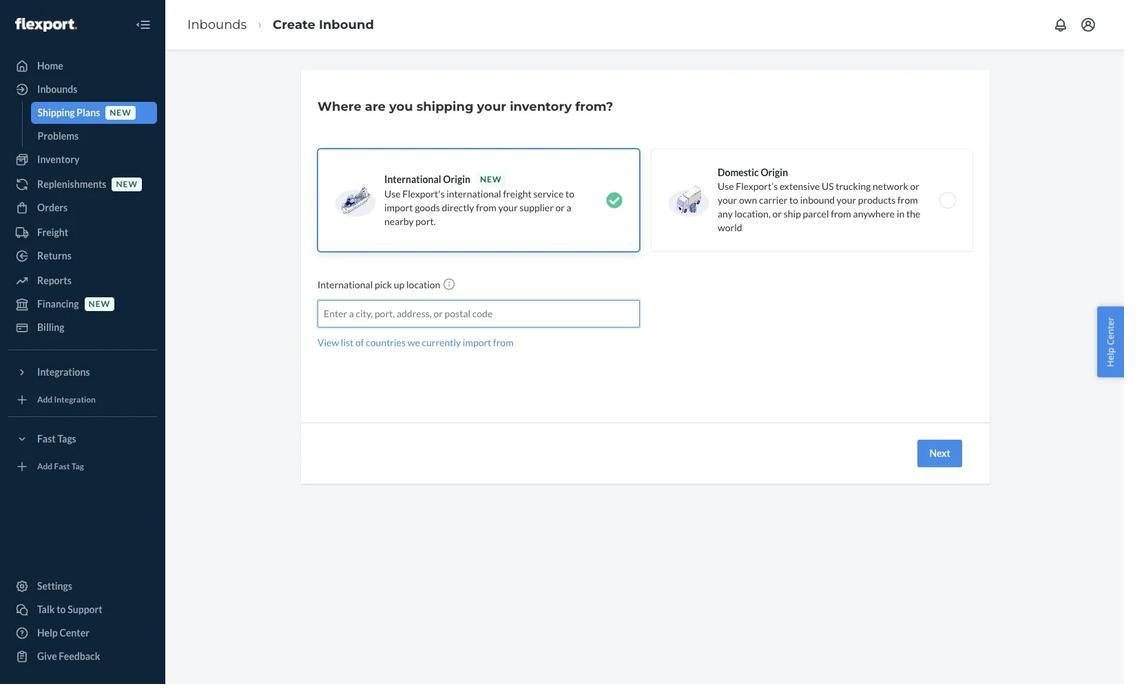 Task type: locate. For each thing, give the bounding box(es) containing it.
1 horizontal spatial inbounds link
[[187, 17, 247, 32]]

0 horizontal spatial origin
[[443, 174, 471, 185]]

1 vertical spatial inbounds link
[[8, 79, 157, 101]]

your right "shipping"
[[477, 99, 507, 114]]

your up any
[[718, 194, 737, 206]]

origin
[[761, 167, 788, 178], [443, 174, 471, 185]]

from
[[898, 194, 918, 206], [476, 202, 497, 214], [831, 208, 852, 220], [493, 337, 514, 349]]

1 horizontal spatial center
[[1105, 317, 1117, 346]]

extensive
[[780, 181, 820, 192]]

origin inside domestic origin use flexport's extensive us trucking network or your own carrier to inbound your products from any location, or ship parcel from anywhere in the world
[[761, 167, 788, 178]]

help inside button
[[1105, 348, 1117, 368]]

carrier
[[759, 194, 788, 206]]

international
[[385, 174, 441, 185], [318, 279, 373, 291]]

new
[[110, 108, 131, 118], [480, 174, 502, 185], [116, 179, 138, 190], [89, 299, 110, 310]]

new right plans on the top left of page
[[110, 108, 131, 118]]

import inside use flexport's international freight service to import goods directly from your supplier or a nearby port.
[[385, 202, 413, 214]]

1 vertical spatial import
[[463, 337, 492, 349]]

you
[[389, 99, 413, 114]]

1 vertical spatial international
[[318, 279, 373, 291]]

1 horizontal spatial import
[[463, 337, 492, 349]]

orders
[[37, 202, 68, 214]]

1 vertical spatial a
[[349, 308, 354, 320]]

own
[[739, 194, 757, 206]]

1 horizontal spatial use
[[718, 181, 734, 192]]

add down fast tags at the bottom left
[[37, 462, 53, 472]]

create inbound link
[[273, 17, 374, 32]]

a left city,
[[349, 308, 354, 320]]

fast left tag
[[54, 462, 70, 472]]

1 horizontal spatial inbounds
[[187, 17, 247, 32]]

origin for domestic
[[761, 167, 788, 178]]

city,
[[356, 308, 373, 320]]

home link
[[8, 55, 157, 77]]

to inside talk to support 'button'
[[57, 604, 66, 616]]

use up nearby
[[385, 188, 401, 200]]

your
[[477, 99, 507, 114], [718, 194, 737, 206], [837, 194, 857, 206], [499, 202, 518, 214]]

inbounds
[[187, 17, 247, 32], [37, 83, 77, 95]]

list
[[341, 337, 354, 349]]

problems
[[38, 130, 79, 142]]

shipping
[[417, 99, 474, 114]]

up
[[394, 279, 405, 291]]

import inside button
[[463, 337, 492, 349]]

1 vertical spatial add
[[37, 462, 53, 472]]

reports
[[37, 275, 72, 287]]

parcel
[[803, 208, 829, 220]]

freight link
[[8, 222, 157, 244]]

or right the network
[[911, 181, 920, 192]]

1 add from the top
[[37, 395, 53, 405]]

from down international
[[476, 202, 497, 214]]

directly
[[442, 202, 474, 214]]

add fast tag link
[[8, 456, 157, 478]]

0 vertical spatial add
[[37, 395, 53, 405]]

0 vertical spatial help center
[[1105, 317, 1117, 368]]

international up flexport's at the top left
[[385, 174, 441, 185]]

or left postal
[[434, 308, 443, 320]]

in
[[897, 208, 905, 220]]

add left the integration
[[37, 395, 53, 405]]

integrations
[[37, 367, 90, 378]]

use
[[718, 181, 734, 192], [385, 188, 401, 200]]

0 horizontal spatial help center
[[37, 628, 90, 640]]

0 horizontal spatial inbounds
[[37, 83, 77, 95]]

origin for international
[[443, 174, 471, 185]]

port,
[[375, 308, 395, 320]]

products
[[858, 194, 896, 206]]

postal
[[445, 308, 471, 320]]

help
[[1105, 348, 1117, 368], [37, 628, 58, 640]]

to right service
[[566, 188, 575, 200]]

help center
[[1105, 317, 1117, 368], [37, 628, 90, 640]]

use down domestic at the right top of the page
[[718, 181, 734, 192]]

or down service
[[556, 202, 565, 214]]

orders link
[[8, 197, 157, 219]]

use inside use flexport's international freight service to import goods directly from your supplier or a nearby port.
[[385, 188, 401, 200]]

goods
[[415, 202, 440, 214]]

settings link
[[8, 576, 157, 598]]

new for financing
[[89, 299, 110, 310]]

inventory link
[[8, 149, 157, 171]]

anywhere
[[853, 208, 895, 220]]

0 horizontal spatial international
[[318, 279, 373, 291]]

add
[[37, 395, 53, 405], [37, 462, 53, 472]]

a right supplier
[[567, 202, 572, 214]]

open notifications image
[[1053, 17, 1070, 33]]

0 horizontal spatial import
[[385, 202, 413, 214]]

from right currently
[[493, 337, 514, 349]]

from inside use flexport's international freight service to import goods directly from your supplier or a nearby port.
[[476, 202, 497, 214]]

to
[[566, 188, 575, 200], [790, 194, 799, 206], [57, 604, 66, 616]]

your down 'freight'
[[499, 202, 518, 214]]

support
[[68, 604, 102, 616]]

domestic origin use flexport's extensive us trucking network or your own carrier to inbound your products from any location, or ship parcel from anywhere in the world
[[718, 167, 921, 234]]

0 vertical spatial import
[[385, 202, 413, 214]]

1 horizontal spatial a
[[567, 202, 572, 214]]

to up ship
[[790, 194, 799, 206]]

or
[[911, 181, 920, 192], [556, 202, 565, 214], [773, 208, 782, 220], [434, 308, 443, 320]]

new down reports link
[[89, 299, 110, 310]]

or inside use flexport's international freight service to import goods directly from your supplier or a nearby port.
[[556, 202, 565, 214]]

import down code
[[463, 337, 492, 349]]

add fast tag
[[37, 462, 84, 472]]

0 vertical spatial fast
[[37, 433, 56, 445]]

ship
[[784, 208, 801, 220]]

0 horizontal spatial use
[[385, 188, 401, 200]]

breadcrumbs navigation
[[176, 5, 385, 45]]

problems link
[[31, 125, 157, 147]]

use inside domestic origin use flexport's extensive us trucking network or your own carrier to inbound your products from any location, or ship parcel from anywhere in the world
[[718, 181, 734, 192]]

billing
[[37, 322, 64, 334]]

next
[[930, 448, 951, 460]]

2 horizontal spatial to
[[790, 194, 799, 206]]

from right parcel
[[831, 208, 852, 220]]

0 vertical spatial inbounds link
[[187, 17, 247, 32]]

new for international origin
[[480, 174, 502, 185]]

import up nearby
[[385, 202, 413, 214]]

view list of countries we currently import from button
[[318, 336, 514, 350]]

fast tags
[[37, 433, 76, 445]]

the
[[907, 208, 921, 220]]

us
[[822, 181, 834, 192]]

view list of countries we currently import from
[[318, 337, 514, 349]]

fast
[[37, 433, 56, 445], [54, 462, 70, 472]]

0 vertical spatial center
[[1105, 317, 1117, 346]]

origin up the flexport's
[[761, 167, 788, 178]]

1 vertical spatial help
[[37, 628, 58, 640]]

of
[[356, 337, 364, 349]]

replenishments
[[37, 178, 106, 190]]

new up orders link
[[116, 179, 138, 190]]

add for add integration
[[37, 395, 53, 405]]

0 horizontal spatial a
[[349, 308, 354, 320]]

plans
[[77, 107, 100, 119]]

import for from
[[463, 337, 492, 349]]

1 horizontal spatial help center
[[1105, 317, 1117, 368]]

1 horizontal spatial help
[[1105, 348, 1117, 368]]

create
[[273, 17, 316, 32]]

1 horizontal spatial origin
[[761, 167, 788, 178]]

0 vertical spatial a
[[567, 202, 572, 214]]

talk to support
[[37, 604, 102, 616]]

inbounds link
[[187, 17, 247, 32], [8, 79, 157, 101]]

center
[[1105, 317, 1117, 346], [60, 628, 90, 640]]

0 horizontal spatial to
[[57, 604, 66, 616]]

international for international pick up location
[[318, 279, 373, 291]]

1 horizontal spatial international
[[385, 174, 441, 185]]

open account menu image
[[1081, 17, 1097, 33]]

fast left tags on the left bottom of the page
[[37, 433, 56, 445]]

international up the enter
[[318, 279, 373, 291]]

origin up international
[[443, 174, 471, 185]]

import
[[385, 202, 413, 214], [463, 337, 492, 349]]

1 vertical spatial center
[[60, 628, 90, 640]]

view
[[318, 337, 339, 349]]

create inbound
[[273, 17, 374, 32]]

give feedback button
[[8, 646, 157, 668]]

0 vertical spatial international
[[385, 174, 441, 185]]

to right the talk
[[57, 604, 66, 616]]

flexport's
[[403, 188, 445, 200]]

help center link
[[8, 623, 157, 645]]

billing link
[[8, 317, 157, 339]]

0 vertical spatial help
[[1105, 348, 1117, 368]]

2 add from the top
[[37, 462, 53, 472]]

1 vertical spatial inbounds
[[37, 83, 77, 95]]

a inside use flexport's international freight service to import goods directly from your supplier or a nearby port.
[[567, 202, 572, 214]]

new up international
[[480, 174, 502, 185]]

1 vertical spatial help center
[[37, 628, 90, 640]]

1 horizontal spatial to
[[566, 188, 575, 200]]

0 vertical spatial inbounds
[[187, 17, 247, 32]]



Task type: describe. For each thing, give the bounding box(es) containing it.
1 vertical spatial fast
[[54, 462, 70, 472]]

from inside button
[[493, 337, 514, 349]]

inbounds inside the breadcrumbs navigation
[[187, 17, 247, 32]]

add for add fast tag
[[37, 462, 53, 472]]

any
[[718, 208, 733, 220]]

shipping
[[38, 107, 75, 119]]

next button
[[918, 440, 963, 468]]

your down trucking
[[837, 194, 857, 206]]

enter
[[324, 308, 347, 320]]

or down carrier
[[773, 208, 782, 220]]

integration
[[54, 395, 96, 405]]

import for goods
[[385, 202, 413, 214]]

close navigation image
[[135, 17, 152, 33]]

pick
[[375, 279, 392, 291]]

reports link
[[8, 270, 157, 292]]

give feedback
[[37, 651, 100, 663]]

international
[[447, 188, 501, 200]]

center inside button
[[1105, 317, 1117, 346]]

new for shipping plans
[[110, 108, 131, 118]]

tag
[[71, 462, 84, 472]]

help center inside button
[[1105, 317, 1117, 368]]

from?
[[576, 99, 614, 114]]

new for replenishments
[[116, 179, 138, 190]]

code
[[473, 308, 493, 320]]

currently
[[422, 337, 461, 349]]

give
[[37, 651, 57, 663]]

we
[[408, 337, 420, 349]]

trucking
[[836, 181, 871, 192]]

your inside use flexport's international freight service to import goods directly from your supplier or a nearby port.
[[499, 202, 518, 214]]

to inside domestic origin use flexport's extensive us trucking network or your own carrier to inbound your products from any location, or ship parcel from anywhere in the world
[[790, 194, 799, 206]]

inbound
[[801, 194, 835, 206]]

0 horizontal spatial help
[[37, 628, 58, 640]]

location
[[407, 279, 441, 291]]

service
[[534, 188, 564, 200]]

shipping plans
[[38, 107, 100, 119]]

enter a city, port, address, or postal code
[[324, 308, 493, 320]]

returns
[[37, 250, 72, 262]]

inbound
[[319, 17, 374, 32]]

freight
[[37, 227, 68, 238]]

address,
[[397, 308, 432, 320]]

settings
[[37, 581, 72, 593]]

are
[[365, 99, 386, 114]]

feedback
[[59, 651, 100, 663]]

0 horizontal spatial center
[[60, 628, 90, 640]]

to inside use flexport's international freight service to import goods directly from your supplier or a nearby port.
[[566, 188, 575, 200]]

add integration
[[37, 395, 96, 405]]

where
[[318, 99, 362, 114]]

countries
[[366, 337, 406, 349]]

home
[[37, 60, 63, 72]]

flexport's
[[736, 181, 778, 192]]

add integration link
[[8, 389, 157, 411]]

talk
[[37, 604, 55, 616]]

domestic
[[718, 167, 759, 178]]

financing
[[37, 298, 79, 310]]

flexport logo image
[[15, 18, 77, 32]]

network
[[873, 181, 909, 192]]

inventory
[[37, 154, 79, 165]]

international origin
[[385, 174, 471, 185]]

0 horizontal spatial inbounds link
[[8, 79, 157, 101]]

international for international origin
[[385, 174, 441, 185]]

supplier
[[520, 202, 554, 214]]

talk to support button
[[8, 600, 157, 622]]

where are you shipping your inventory from?
[[318, 99, 614, 114]]

world
[[718, 222, 743, 234]]

fast tags button
[[8, 429, 157, 451]]

check circle image
[[606, 192, 623, 209]]

international pick up location
[[318, 279, 442, 291]]

tags
[[57, 433, 76, 445]]

nearby
[[385, 216, 414, 227]]

freight
[[503, 188, 532, 200]]

fast inside dropdown button
[[37, 433, 56, 445]]

port.
[[416, 216, 436, 227]]

help center button
[[1098, 307, 1125, 378]]

use flexport's international freight service to import goods directly from your supplier or a nearby port.
[[385, 188, 575, 227]]

location,
[[735, 208, 771, 220]]

inventory
[[510, 99, 572, 114]]

integrations button
[[8, 362, 157, 384]]

from up the the
[[898, 194, 918, 206]]



Task type: vqa. For each thing, say whether or not it's contained in the screenshot.
Help Center link
yes



